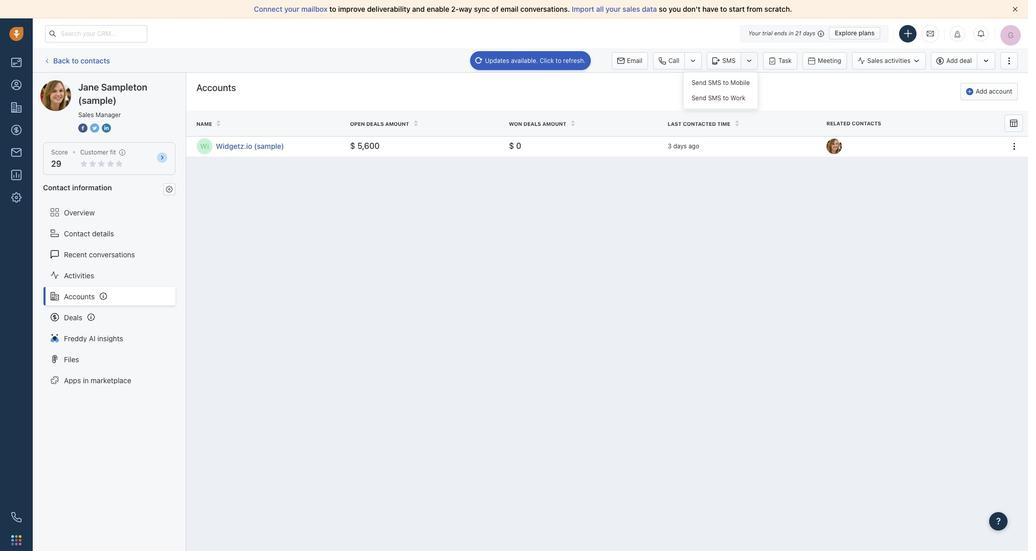 Task type: locate. For each thing, give the bounding box(es) containing it.
to right mailbox
[[330, 5, 337, 13]]

customer fit
[[80, 148, 116, 156]]

email button
[[612, 52, 649, 69]]

1 horizontal spatial $
[[509, 142, 514, 151]]

add left the deal
[[947, 57, 959, 64]]

1 horizontal spatial amount
[[543, 121, 567, 127]]

sms up send sms to mobile at the right of the page
[[723, 57, 736, 64]]

0 vertical spatial contacts
[[81, 56, 110, 65]]

2 vertical spatial sms
[[709, 94, 722, 102]]

add
[[947, 57, 959, 64], [977, 88, 988, 95]]

sampleton down back to contacts
[[79, 80, 114, 89]]

0 horizontal spatial in
[[83, 376, 89, 385]]

contacts right related
[[853, 120, 882, 127]]

0 horizontal spatial jane
[[61, 80, 77, 89]]

to left start
[[721, 5, 728, 13]]

sales
[[623, 5, 641, 13]]

add deal
[[947, 57, 973, 64]]

1 $ from the left
[[350, 142, 356, 151]]

activities
[[64, 271, 94, 280]]

sampleton for jane sampleton (sample) sales manager
[[101, 82, 147, 93]]

0 horizontal spatial sales
[[78, 111, 94, 119]]

0 vertical spatial add
[[947, 57, 959, 64]]

days right the 21
[[804, 30, 816, 36]]

connect your mailbox to improve deliverability and enable 2-way sync of email conversations. import all your sales data so you don't have to start from scratch.
[[254, 5, 793, 13]]

of
[[492, 5, 499, 13]]

0 vertical spatial send
[[692, 79, 707, 86]]

recent
[[64, 250, 87, 259]]

details
[[92, 229, 114, 238]]

accounts down activities at the left
[[64, 292, 95, 301]]

jane down back
[[61, 80, 77, 89]]

last
[[668, 121, 682, 127]]

task
[[779, 57, 792, 64]]

0 horizontal spatial deals
[[367, 121, 384, 127]]

amount
[[386, 121, 410, 127], [543, 121, 567, 127]]

1 horizontal spatial add
[[977, 88, 988, 95]]

(sample) up manager
[[116, 80, 145, 89]]

1 vertical spatial sales
[[78, 111, 94, 119]]

0 vertical spatial (sample)
[[116, 80, 145, 89]]

connect your mailbox link
[[254, 5, 330, 13]]

1 send from the top
[[692, 79, 707, 86]]

import all your sales data link
[[572, 5, 659, 13]]

jane sampleton (sample) sales manager
[[78, 82, 147, 119]]

name
[[197, 121, 212, 127]]

1 horizontal spatial your
[[606, 5, 621, 13]]

29
[[51, 159, 61, 168]]

add deal button
[[932, 52, 978, 69]]

21
[[796, 30, 802, 36]]

(sample) down jane sampleton (sample)
[[78, 95, 117, 106]]

deals
[[367, 121, 384, 127], [524, 121, 541, 127]]

send up send sms to work
[[692, 79, 707, 86]]

way
[[459, 5, 473, 13]]

(sample) for jane sampleton (sample)
[[116, 80, 145, 89]]

$ 5,600
[[350, 142, 380, 151]]

wi
[[200, 142, 209, 151]]

your left mailbox
[[285, 5, 300, 13]]

sales up facebook circled "image"
[[78, 111, 94, 119]]

to right click
[[556, 57, 562, 64]]

contact for contact details
[[64, 229, 90, 238]]

1 your from the left
[[285, 5, 300, 13]]

contacts inside "link"
[[81, 56, 110, 65]]

send
[[692, 79, 707, 86], [692, 94, 707, 102]]

score
[[51, 148, 68, 156]]

task button
[[764, 52, 798, 69]]

2 vertical spatial (sample)
[[254, 142, 284, 151]]

0 vertical spatial accounts
[[197, 82, 236, 93]]

$ left 5,600
[[350, 142, 356, 151]]

0 horizontal spatial add
[[947, 57, 959, 64]]

1 vertical spatial contact
[[64, 229, 90, 238]]

days right 3
[[674, 142, 687, 150]]

explore plans
[[836, 29, 875, 37]]

$ left 0
[[509, 142, 514, 151]]

0 horizontal spatial accounts
[[64, 292, 95, 301]]

jane for jane sampleton (sample)
[[61, 80, 77, 89]]

widgetz.io
[[216, 142, 252, 151]]

twitter circled image
[[90, 123, 99, 134]]

amount right won
[[543, 121, 567, 127]]

0 horizontal spatial contacts
[[81, 56, 110, 65]]

sms
[[723, 57, 736, 64], [709, 79, 722, 86], [709, 94, 722, 102]]

0 vertical spatial days
[[804, 30, 816, 36]]

deliverability
[[367, 5, 411, 13]]

29 button
[[51, 159, 61, 168]]

information
[[72, 183, 112, 192]]

open deals amount
[[350, 121, 410, 127]]

sampleton inside jane sampleton (sample) sales manager
[[101, 82, 147, 93]]

2 send from the top
[[692, 94, 707, 102]]

send sms to work
[[692, 94, 746, 102]]

insights
[[98, 334, 123, 343]]

deals right won
[[524, 121, 541, 127]]

1 vertical spatial accounts
[[64, 292, 95, 301]]

meeting
[[818, 57, 842, 64]]

contact
[[43, 183, 70, 192], [64, 229, 90, 238]]

0 vertical spatial in
[[790, 30, 794, 36]]

deals
[[64, 313, 82, 322]]

1 vertical spatial (sample)
[[78, 95, 117, 106]]

work
[[731, 94, 746, 102]]

1 vertical spatial days
[[674, 142, 687, 150]]

(sample)
[[116, 80, 145, 89], [78, 95, 117, 106], [254, 142, 284, 151]]

1 deals from the left
[[367, 121, 384, 127]]

add left account
[[977, 88, 988, 95]]

ago
[[689, 142, 700, 150]]

send for send sms to work
[[692, 94, 707, 102]]

sales left activities
[[868, 57, 884, 64]]

0 horizontal spatial amount
[[386, 121, 410, 127]]

amount right open
[[386, 121, 410, 127]]

sms inside button
[[723, 57, 736, 64]]

all
[[597, 5, 604, 13]]

1 horizontal spatial in
[[790, 30, 794, 36]]

1 vertical spatial sms
[[709, 79, 722, 86]]

(sample) right widgetz.io
[[254, 142, 284, 151]]

1 horizontal spatial sales
[[868, 57, 884, 64]]

contact for contact information
[[43, 183, 70, 192]]

1 horizontal spatial days
[[804, 30, 816, 36]]

wi button
[[197, 138, 213, 155]]

to inside "link"
[[72, 56, 79, 65]]

sampleton up manager
[[101, 82, 147, 93]]

and
[[413, 5, 425, 13]]

sms up send sms to work
[[709, 79, 722, 86]]

account
[[990, 88, 1013, 95]]

accounts
[[197, 82, 236, 93], [64, 292, 95, 301]]

2 deals from the left
[[524, 121, 541, 127]]

2 $ from the left
[[509, 142, 514, 151]]

have
[[703, 5, 719, 13]]

widgetz.io (sample)
[[216, 142, 284, 151]]

widgetz.io (sample) link
[[216, 141, 340, 152]]

sms down send sms to mobile at the right of the page
[[709, 94, 722, 102]]

jane inside jane sampleton (sample) sales manager
[[78, 82, 99, 93]]

$ for $ 0
[[509, 142, 514, 151]]

0 vertical spatial sms
[[723, 57, 736, 64]]

1 vertical spatial send
[[692, 94, 707, 102]]

jane
[[61, 80, 77, 89], [78, 82, 99, 93]]

activities
[[885, 57, 911, 64]]

send email image
[[928, 29, 935, 38]]

deals for won
[[524, 121, 541, 127]]

2 your from the left
[[606, 5, 621, 13]]

mailbox
[[302, 5, 328, 13]]

send up last contacted time
[[692, 94, 707, 102]]

0 horizontal spatial days
[[674, 142, 687, 150]]

deals right open
[[367, 121, 384, 127]]

2 amount from the left
[[543, 121, 567, 127]]

facebook circled image
[[78, 123, 88, 134]]

1 horizontal spatial jane
[[78, 82, 99, 93]]

1 horizontal spatial contacts
[[853, 120, 882, 127]]

sms button
[[708, 52, 741, 69]]

explore
[[836, 29, 858, 37]]

sales activities button
[[853, 52, 932, 69], [853, 52, 927, 69]]

jane down back to contacts
[[78, 82, 99, 93]]

1 vertical spatial contacts
[[853, 120, 882, 127]]

Search your CRM... text field
[[45, 25, 147, 42]]

1 vertical spatial in
[[83, 376, 89, 385]]

(sample) inside jane sampleton (sample) sales manager
[[78, 95, 117, 106]]

sms for mobile
[[709, 79, 722, 86]]

overview
[[64, 208, 95, 217]]

your right all
[[606, 5, 621, 13]]

explore plans link
[[830, 27, 881, 39]]

won deals amount
[[509, 121, 567, 127]]

in left the 21
[[790, 30, 794, 36]]

$
[[350, 142, 356, 151], [509, 142, 514, 151]]

sampleton
[[79, 80, 114, 89], [101, 82, 147, 93]]

related contacts
[[827, 120, 882, 127]]

0 vertical spatial contact
[[43, 183, 70, 192]]

0 horizontal spatial your
[[285, 5, 300, 13]]

1 amount from the left
[[386, 121, 410, 127]]

contact up 'recent'
[[64, 229, 90, 238]]

$ 0
[[509, 142, 522, 151]]

contact down "29" button
[[43, 183, 70, 192]]

add for add account
[[977, 88, 988, 95]]

in right apps
[[83, 376, 89, 385]]

to right back
[[72, 56, 79, 65]]

0 vertical spatial sales
[[868, 57, 884, 64]]

accounts up name
[[197, 82, 236, 93]]

sales activities
[[868, 57, 911, 64]]

1 vertical spatial add
[[977, 88, 988, 95]]

contacts
[[81, 56, 110, 65], [853, 120, 882, 127]]

your
[[285, 5, 300, 13], [606, 5, 621, 13]]

1 horizontal spatial deals
[[524, 121, 541, 127]]

contacts up jane sampleton (sample)
[[81, 56, 110, 65]]

3
[[668, 142, 672, 150]]

0 horizontal spatial $
[[350, 142, 356, 151]]



Task type: vqa. For each thing, say whether or not it's contained in the screenshot.
Add email
no



Task type: describe. For each thing, give the bounding box(es) containing it.
apps
[[64, 376, 81, 385]]

your trial ends in 21 days
[[749, 30, 816, 36]]

send for send sms to mobile
[[692, 79, 707, 86]]

improve
[[338, 5, 366, 13]]

data
[[642, 5, 657, 13]]

add for add deal
[[947, 57, 959, 64]]

score 29
[[51, 148, 68, 168]]

trial
[[763, 30, 773, 36]]

freddy ai insights
[[64, 334, 123, 343]]

back to contacts link
[[43, 53, 111, 69]]

so
[[659, 5, 667, 13]]

updates
[[485, 57, 510, 64]]

2-
[[452, 5, 459, 13]]

mng settings image
[[166, 186, 173, 193]]

your
[[749, 30, 761, 36]]

conversations.
[[521, 5, 570, 13]]

linkedin circled image
[[102, 123, 111, 134]]

1 horizontal spatial accounts
[[197, 82, 236, 93]]

phone element
[[6, 507, 27, 528]]

back to contacts
[[53, 56, 110, 65]]

(sample) for jane sampleton (sample) sales manager
[[78, 95, 117, 106]]

sampleton for jane sampleton (sample)
[[79, 80, 114, 89]]

$ for $ 5,600
[[350, 142, 356, 151]]

jane for jane sampleton (sample) sales manager
[[78, 82, 99, 93]]

updates available. click to refresh.
[[485, 57, 586, 64]]

contacted
[[684, 121, 717, 127]]

sync
[[474, 5, 490, 13]]

call button
[[654, 52, 685, 69]]

ends
[[775, 30, 788, 36]]

email
[[501, 5, 519, 13]]

5,600
[[358, 142, 380, 151]]

sms for work
[[709, 94, 722, 102]]

email
[[627, 57, 643, 64]]

close image
[[1014, 7, 1019, 12]]

send sms to mobile
[[692, 79, 750, 86]]

phone image
[[11, 512, 21, 523]]

apps in marketplace
[[64, 376, 131, 385]]

manager
[[96, 111, 121, 119]]

to left mobile
[[724, 79, 729, 86]]

related
[[827, 120, 851, 127]]

deals for open
[[367, 121, 384, 127]]

add account button
[[961, 83, 1019, 100]]

jane sampleton (sample)
[[61, 80, 145, 89]]

to left work
[[724, 94, 729, 102]]

plans
[[859, 29, 875, 37]]

amount for won deals amount
[[543, 121, 567, 127]]

ai
[[89, 334, 96, 343]]

back
[[53, 56, 70, 65]]

contact details
[[64, 229, 114, 238]]

meeting button
[[803, 52, 848, 69]]

click
[[540, 57, 554, 64]]

scratch.
[[765, 5, 793, 13]]

you
[[669, 5, 682, 13]]

freddy
[[64, 334, 87, 343]]

don't
[[683, 5, 701, 13]]

last contacted time
[[668, 121, 731, 127]]

from
[[747, 5, 763, 13]]

start
[[730, 5, 745, 13]]

connect
[[254, 5, 283, 13]]

updates available. click to refresh. link
[[470, 51, 591, 70]]

customer
[[80, 148, 108, 156]]

mobile
[[731, 79, 750, 86]]

sales inside jane sampleton (sample) sales manager
[[78, 111, 94, 119]]

contact information
[[43, 183, 112, 192]]

freshworks switcher image
[[11, 535, 21, 546]]

files
[[64, 355, 79, 364]]

3 days ago
[[668, 142, 700, 150]]

enable
[[427, 5, 450, 13]]

import
[[572, 5, 595, 13]]

add account
[[977, 88, 1013, 95]]

(sample) inside 'link'
[[254, 142, 284, 151]]

refresh.
[[564, 57, 586, 64]]

amount for open deals amount
[[386, 121, 410, 127]]

available.
[[511, 57, 538, 64]]

recent conversations
[[64, 250, 135, 259]]

won
[[509, 121, 523, 127]]

what's new image
[[955, 30, 962, 38]]

call
[[669, 57, 680, 64]]

conversations
[[89, 250, 135, 259]]

time
[[718, 121, 731, 127]]

deal
[[960, 57, 973, 64]]

marketplace
[[91, 376, 131, 385]]



